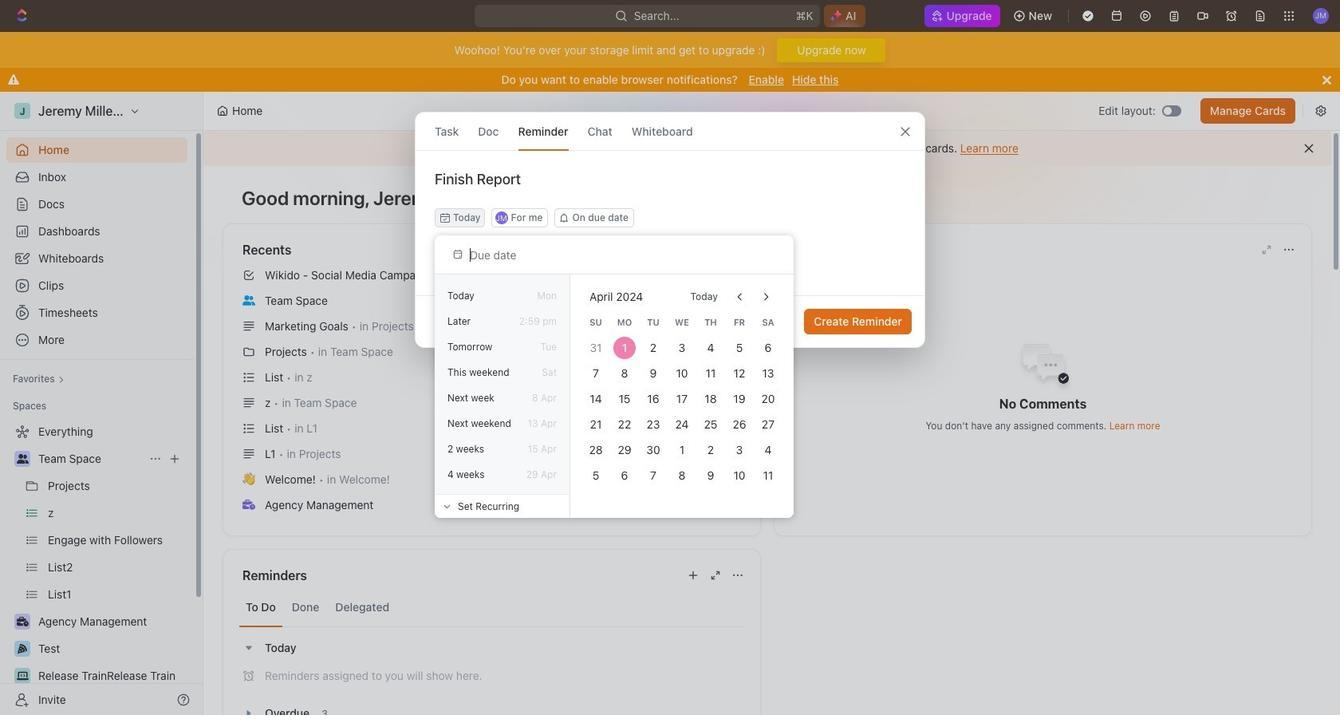 Task type: describe. For each thing, give the bounding box(es) containing it.
sidebar navigation
[[0, 92, 204, 715]]

1 horizontal spatial user group image
[[243, 295, 255, 305]]



Task type: vqa. For each thing, say whether or not it's contained in the screenshot.
Business Time icon
yes



Task type: locate. For each thing, give the bounding box(es) containing it.
1 vertical spatial user group image
[[16, 454, 28, 464]]

Reminder na﻿me or type '/' for commands text field
[[416, 170, 925, 208]]

business time image
[[243, 499, 255, 510]]

tab list
[[239, 588, 745, 627]]

user group image inside sidebar navigation
[[16, 454, 28, 464]]

Due date text field
[[470, 248, 603, 261]]

0 horizontal spatial user group image
[[16, 454, 28, 464]]

dialog
[[415, 112, 926, 348]]

0 vertical spatial user group image
[[243, 295, 255, 305]]

alert
[[204, 131, 1332, 166]]

user group image
[[243, 295, 255, 305], [16, 454, 28, 464]]



